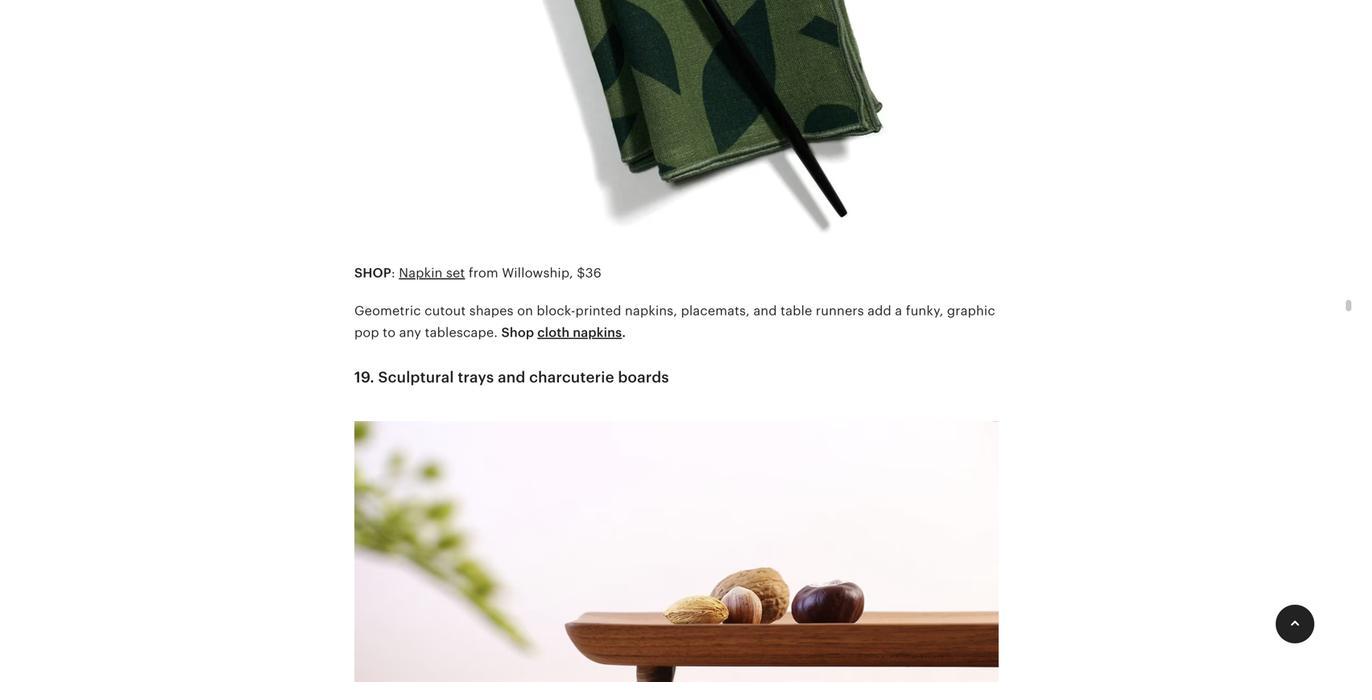 Task type: describe. For each thing, give the bounding box(es) containing it.
set
[[446, 266, 465, 280]]

tablescape.
[[425, 326, 498, 340]]

on
[[517, 304, 534, 318]]

table
[[781, 304, 813, 318]]

shop cloth napkins .
[[502, 326, 626, 340]]

napkin set link
[[399, 266, 465, 280]]

pop
[[355, 326, 379, 340]]

cloth napkins link
[[538, 326, 622, 340]]

shop
[[355, 266, 392, 280]]

add
[[868, 304, 892, 318]]

cutout
[[425, 304, 466, 318]]

boards
[[618, 369, 670, 386]]

napkins,
[[625, 304, 678, 318]]

geometric
[[355, 304, 421, 318]]

.
[[622, 326, 626, 340]]

any
[[399, 326, 422, 340]]

napkins
[[573, 326, 622, 340]]

cloth
[[538, 326, 570, 340]]

charcuterie
[[530, 369, 615, 386]]



Task type: locate. For each thing, give the bounding box(es) containing it.
napkin
[[399, 266, 443, 280]]

0 horizontal spatial and
[[498, 369, 526, 386]]

graphic
[[948, 304, 996, 318]]

shapes
[[470, 304, 514, 318]]

shop : napkin set from willowship, $36
[[355, 266, 602, 280]]

printed
[[576, 304, 622, 318]]

a
[[896, 304, 903, 318]]

:
[[392, 266, 396, 280]]

and left table
[[754, 304, 778, 318]]

runners
[[816, 304, 865, 318]]

19.
[[355, 369, 375, 386]]

trays
[[458, 369, 494, 386]]

block-
[[537, 304, 576, 318]]

19. sculptural trays and charcuterie boards
[[355, 369, 670, 386]]

0 vertical spatial and
[[754, 304, 778, 318]]

geometric cutout shapes on block-printed napkins, placemats, and table runners add a funky, graphic pop to any tablescape.
[[355, 304, 996, 340]]

practical wedding registry idea - wood cutting and charcuterie board image
[[355, 412, 999, 683]]

to
[[383, 326, 396, 340]]

and
[[754, 304, 778, 318], [498, 369, 526, 386]]

practical wedding registry idea - a cloth napkin set image
[[355, 0, 999, 262]]

and right trays
[[498, 369, 526, 386]]

$36
[[577, 266, 602, 280]]

placemats,
[[681, 304, 750, 318]]

willowship,
[[502, 266, 574, 280]]

funky,
[[906, 304, 944, 318]]

sculptural
[[378, 369, 454, 386]]

shop
[[502, 326, 534, 340]]

1 vertical spatial and
[[498, 369, 526, 386]]

from
[[469, 266, 499, 280]]

and inside geometric cutout shapes on block-printed napkins, placemats, and table runners add a funky, graphic pop to any tablescape.
[[754, 304, 778, 318]]

1 horizontal spatial and
[[754, 304, 778, 318]]



Task type: vqa. For each thing, say whether or not it's contained in the screenshot.
'BUY'
no



